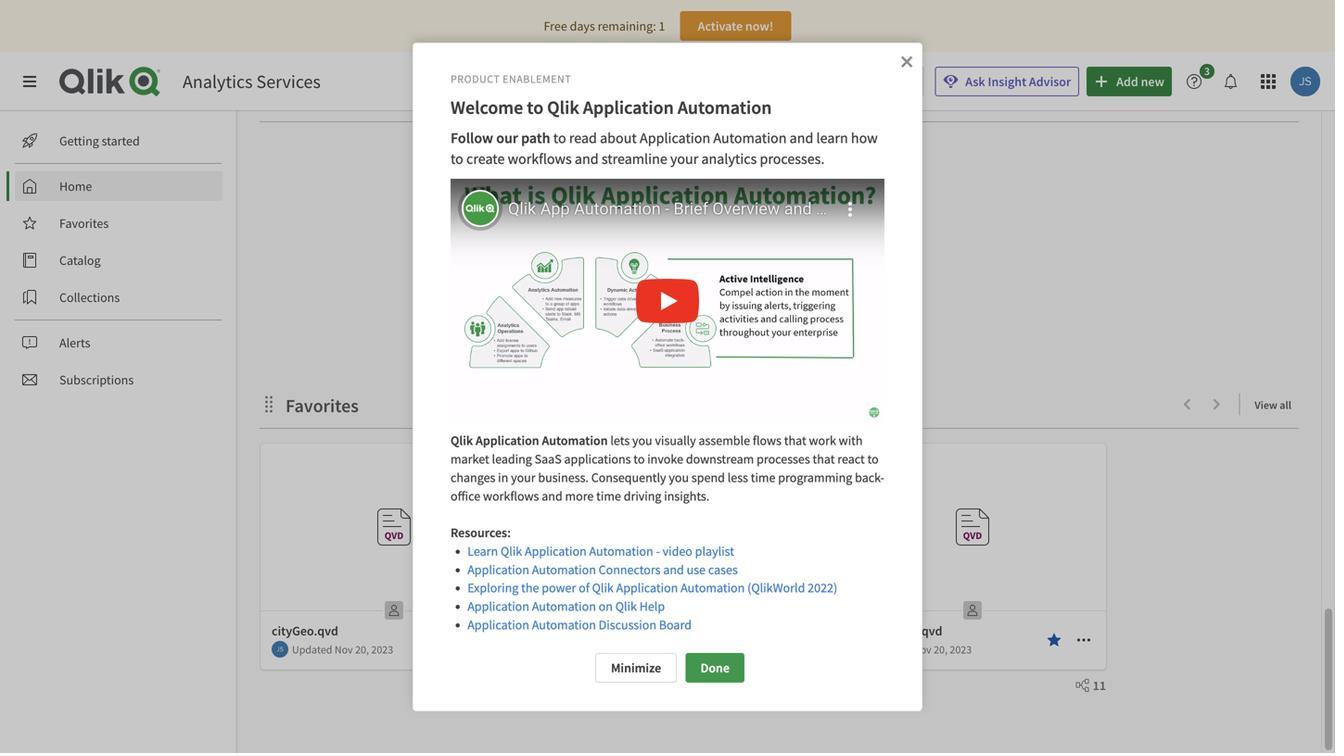 Task type: describe. For each thing, give the bounding box(es) containing it.
exploring
[[468, 580, 519, 597]]

when
[[649, 300, 680, 317]]

1 vertical spatial favorites link
[[286, 395, 366, 418]]

product
[[451, 72, 500, 86]]

your inside there are no links yet. when an external link is created it will be found here. these links give you the ability to access apps or other content outside your qlik sense deployment.
[[816, 338, 840, 354]]

your inside the to read about application automation and learn how to create workflows and streamline your analytics processes.
[[670, 150, 699, 168]]

and inside 'resources: learn qlik application automation - video playlist application automation connectors and use cases exploring the power of qlik application automation (qlikworld 2022) application automation on qlik help application automation discussion board'
[[663, 562, 684, 579]]

0 horizontal spatial that
[[784, 433, 807, 450]]

market
[[451, 451, 489, 468]]

there
[[706, 275, 743, 294]]

applications
[[564, 451, 631, 468]]

1 horizontal spatial you
[[669, 470, 689, 486]]

ask insight advisor
[[966, 73, 1071, 90]]

catalog
[[59, 252, 101, 269]]

follow
[[451, 129, 493, 147]]

product enablement
[[451, 72, 571, 86]]

application inside the to read about application automation and learn how to create workflows and streamline your analytics processes.
[[640, 129, 711, 147]]

getting started link
[[15, 126, 223, 156]]

created
[[779, 300, 820, 317]]

11
[[1093, 678, 1106, 695]]

the inside 'resources: learn qlik application automation - video playlist application automation connectors and use cases exploring the power of qlik application automation (qlikworld 2022) application automation on qlik help application automation discussion board'
[[521, 580, 539, 597]]

1 horizontal spatial that
[[813, 451, 835, 468]]

view all
[[1255, 398, 1292, 413]]

deployment.
[[742, 356, 811, 373]]

will
[[833, 300, 852, 317]]

how
[[851, 129, 878, 147]]

lets you visually assemble flows that work with market leading saas applications to invoke downstream processes that react to changes in your business. consequently you spend less time programming back- office workflows and more time driving insights.
[[451, 433, 885, 505]]

sampledata.qvd updated nov 20, 2023
[[850, 623, 972, 657]]

favorites inside navigation pane 'element'
[[59, 215, 109, 232]]

workflows inside lets you visually assemble flows that work with market leading saas applications to invoke downstream processes that react to changes in your business. consequently you spend less time programming back- office workflows and more time driving insights.
[[483, 488, 539, 505]]

sampledata.qvd
[[850, 623, 943, 640]]

link
[[746, 300, 766, 317]]

cases
[[708, 562, 738, 579]]

analytics
[[702, 150, 757, 168]]

video
[[663, 543, 693, 560]]

board
[[659, 617, 692, 634]]

citygeo.qvd
[[272, 623, 338, 640]]

john smith element
[[272, 642, 288, 658]]

activate
[[698, 18, 743, 34]]

1 horizontal spatial time
[[751, 470, 776, 486]]

insights.
[[664, 488, 710, 505]]

subscriptions link
[[15, 365, 223, 395]]

personal element for citygeo.qvd
[[379, 596, 409, 626]]

services
[[256, 70, 321, 93]]

learn
[[468, 543, 498, 560]]

in
[[498, 470, 508, 486]]

learn
[[817, 129, 848, 147]]

1 nov from the left
[[335, 643, 353, 657]]

there are no links yet. when an external link is created it will be found here. these links give you the ability to access apps or other content outside your qlik sense deployment.
[[649, 275, 903, 373]]

done
[[701, 660, 730, 677]]

lets
[[611, 433, 630, 450]]

1 20, from the left
[[355, 643, 369, 657]]

alerts
[[59, 335, 90, 351]]

leading
[[492, 451, 532, 468]]

the inside there are no links yet. when an external link is created it will be found here. these links give you the ability to access apps or other content outside your qlik sense deployment.
[[794, 319, 811, 336]]

ask
[[966, 73, 985, 90]]

resources:
[[451, 525, 511, 542]]

analytics services element
[[183, 70, 321, 93]]

2022)
[[808, 580, 838, 597]]

20, for sampledata.qvd
[[934, 643, 948, 657]]

john smith image
[[272, 642, 288, 658]]

nov for cityaliases.qvd
[[624, 643, 642, 657]]

qlik up discussion
[[615, 599, 637, 615]]

react
[[838, 451, 865, 468]]

to down follow
[[451, 150, 464, 168]]

sense
[[867, 338, 899, 354]]

flows
[[753, 433, 782, 450]]

alerts link
[[15, 328, 223, 358]]

analytics
[[183, 70, 253, 93]]

move collection image
[[260, 396, 278, 414]]

nov for sampledata.qvd
[[913, 643, 932, 657]]

be
[[855, 300, 868, 317]]

× dialog
[[413, 43, 923, 712]]

collections
[[59, 289, 120, 306]]

discussion
[[599, 617, 657, 634]]

collections link
[[15, 283, 223, 313]]

personal element for sampledata.qvd
[[958, 596, 988, 626]]

to read about application automation and learn how to create workflows and streamline your analytics processes.
[[451, 129, 881, 168]]

qlik application automation
[[451, 433, 608, 450]]

0 horizontal spatial time
[[596, 488, 621, 505]]

personal element for cityaliases.qvd
[[669, 596, 698, 626]]

with
[[839, 433, 863, 450]]

remove from favorites image for sampledata.qvd
[[1047, 633, 1062, 648]]

insight
[[988, 73, 1027, 90]]

create
[[467, 150, 505, 168]]

remove from favorites image for citygeo.qvd
[[468, 633, 483, 648]]

20, for cityaliases.qvd
[[645, 643, 658, 657]]

use
[[687, 562, 706, 579]]

other
[[696, 338, 725, 354]]

playlist
[[695, 543, 734, 560]]

0 vertical spatial favorites link
[[15, 209, 223, 238]]

free days remaining: 1
[[544, 18, 665, 34]]

resources: learn qlik application automation - video playlist application automation connectors and use cases exploring the power of qlik application automation (qlikworld 2022) application automation on qlik help application automation discussion board
[[451, 525, 838, 634]]

getting
[[59, 133, 99, 149]]

ask insight advisor button
[[935, 67, 1080, 96]]

are
[[746, 275, 766, 294]]

learn qlik application automation - video playlist link
[[468, 543, 734, 560]]

1 vertical spatial favorites
[[286, 395, 359, 418]]

1 updated from the left
[[292, 643, 332, 657]]

downstream
[[686, 451, 754, 468]]

streamline
[[602, 150, 667, 168]]

of
[[579, 580, 590, 597]]

to down enablement
[[527, 96, 544, 119]]

assemble
[[699, 433, 750, 450]]

qlik right learn
[[501, 543, 522, 560]]

is
[[768, 300, 777, 317]]

(qlikworld
[[748, 580, 805, 597]]

minimize
[[611, 660, 661, 677]]

read
[[569, 129, 597, 147]]

on
[[599, 599, 613, 615]]

home link
[[15, 172, 223, 201]]

outside
[[772, 338, 813, 354]]

give
[[746, 319, 768, 336]]

programming
[[778, 470, 853, 486]]



Task type: locate. For each thing, give the bounding box(es) containing it.
2 horizontal spatial your
[[816, 338, 840, 354]]

0 horizontal spatial remove from favorites image
[[468, 633, 483, 648]]

0 horizontal spatial updated
[[292, 643, 332, 657]]

you down is
[[771, 319, 791, 336]]

2 vertical spatial you
[[669, 470, 689, 486]]

favorites right move collection icon
[[286, 395, 359, 418]]

you up insights.
[[669, 470, 689, 486]]

0 vertical spatial workflows
[[508, 150, 572, 168]]

the
[[794, 319, 811, 336], [521, 580, 539, 597]]

links down external
[[718, 319, 743, 336]]

changes
[[451, 470, 496, 486]]

that up "processes" in the bottom right of the page
[[784, 433, 807, 450]]

qlik up "read"
[[547, 96, 579, 119]]

the left power at the bottom of page
[[521, 580, 539, 597]]

0 horizontal spatial you
[[632, 433, 653, 450]]

navigation pane element
[[0, 119, 236, 402]]

2 horizontal spatial nov
[[913, 643, 932, 657]]

1 horizontal spatial 20,
[[645, 643, 658, 657]]

about
[[600, 129, 637, 147]]

favorites link down home link
[[15, 209, 223, 238]]

0 horizontal spatial favorites link
[[15, 209, 223, 238]]

you inside there are no links yet. when an external link is created it will be found here. these links give you the ability to access apps or other content outside your qlik sense deployment.
[[771, 319, 791, 336]]

found
[[871, 300, 903, 317]]

1 horizontal spatial personal element
[[669, 596, 698, 626]]

0 horizontal spatial 2023
[[371, 643, 393, 657]]

qlik
[[547, 96, 579, 119], [843, 338, 864, 354], [451, 433, 473, 450], [501, 543, 522, 560], [592, 580, 614, 597], [615, 599, 637, 615]]

favorites link
[[15, 209, 223, 238], [286, 395, 366, 418]]

2023 for sampledata.qvd
[[950, 643, 972, 657]]

nov
[[335, 643, 353, 657], [624, 643, 642, 657], [913, 643, 932, 657]]

external
[[699, 300, 743, 317]]

1 horizontal spatial favorites link
[[286, 395, 366, 418]]

0 vertical spatial your
[[670, 150, 699, 168]]

consequently
[[591, 470, 666, 486]]

all
[[1280, 398, 1292, 413]]

updated for cityaliases.qvd
[[581, 643, 622, 657]]

an
[[683, 300, 696, 317]]

20, right john smith element
[[355, 643, 369, 657]]

1 vertical spatial workflows
[[483, 488, 539, 505]]

updated down citygeo.qvd
[[292, 643, 332, 657]]

minimize button
[[595, 654, 677, 683]]

0 horizontal spatial 20,
[[355, 643, 369, 657]]

nov down citygeo.qvd
[[335, 643, 353, 657]]

20, inside sampledata.qvd updated nov 20, 2023
[[934, 643, 948, 657]]

20, down sampledata.qvd
[[934, 643, 948, 657]]

no
[[769, 275, 786, 294]]

1 vertical spatial your
[[816, 338, 840, 354]]

2 horizontal spatial 20,
[[934, 643, 948, 657]]

close sidebar menu image
[[22, 74, 37, 89]]

qlik up market
[[451, 433, 473, 450]]

automation
[[678, 96, 772, 119], [714, 129, 787, 147], [542, 433, 608, 450], [589, 543, 653, 560], [532, 562, 596, 579], [681, 580, 745, 597], [532, 599, 596, 615], [532, 617, 596, 634]]

0 horizontal spatial links
[[718, 319, 743, 336]]

× button
[[900, 47, 913, 73]]

3 20, from the left
[[934, 643, 948, 657]]

2 nov from the left
[[624, 643, 642, 657]]

and down "read"
[[575, 150, 599, 168]]

time down consequently on the bottom of the page
[[596, 488, 621, 505]]

path
[[521, 129, 550, 147]]

access
[[864, 319, 899, 336]]

3 personal element from the left
[[958, 596, 988, 626]]

qlik down application automation connectors and use cases link at bottom
[[592, 580, 614, 597]]

you
[[771, 319, 791, 336], [632, 433, 653, 450], [669, 470, 689, 486]]

ability
[[814, 319, 848, 336]]

2 horizontal spatial personal element
[[958, 596, 988, 626]]

updated down sampledata.qvd
[[871, 643, 911, 657]]

workflows inside the to read about application automation and learn how to create workflows and streamline your analytics processes.
[[508, 150, 572, 168]]

1 remove from favorites image from the left
[[468, 633, 483, 648]]

processes.
[[760, 150, 825, 168]]

1 2023 from the left
[[371, 643, 393, 657]]

0 horizontal spatial personal element
[[379, 596, 409, 626]]

your right in
[[511, 470, 536, 486]]

work
[[809, 433, 836, 450]]

your left analytics
[[670, 150, 699, 168]]

-
[[656, 543, 660, 560]]

2 horizontal spatial 2023
[[950, 643, 972, 657]]

0 vertical spatial favorites
[[59, 215, 109, 232]]

help
[[640, 599, 665, 615]]

follow our path
[[451, 129, 550, 147]]

1 vertical spatial time
[[596, 488, 621, 505]]

2 updated from the left
[[581, 643, 622, 657]]

links
[[789, 275, 819, 294], [718, 319, 743, 336]]

links up created at the top right
[[789, 275, 819, 294]]

view
[[1255, 398, 1278, 413]]

updated inside the cityaliases.qvd updated nov 20, 2023
[[581, 643, 622, 657]]

to inside there are no links yet. when an external link is created it will be found here. these links give you the ability to access apps or other content outside your qlik sense deployment.
[[850, 319, 862, 336]]

1 vertical spatial links
[[718, 319, 743, 336]]

application automation connectors and use cases link
[[468, 562, 738, 579]]

20,
[[355, 643, 369, 657], [645, 643, 658, 657], [934, 643, 948, 657]]

back-
[[855, 470, 885, 486]]

personal element up updated nov 20, 2023
[[379, 596, 409, 626]]

1 personal element from the left
[[379, 596, 409, 626]]

done button
[[686, 654, 745, 683]]

now!
[[745, 18, 774, 34]]

workflows
[[508, 150, 572, 168], [483, 488, 539, 505]]

to
[[527, 96, 544, 119], [553, 129, 566, 147], [451, 150, 464, 168], [850, 319, 862, 336], [634, 451, 645, 468], [868, 451, 879, 468]]

to left "read"
[[553, 129, 566, 147]]

and inside lets you visually assemble flows that work with market leading saas applications to invoke downstream processes that react to changes in your business. consequently you spend less time programming back- office workflows and more time driving insights.
[[542, 488, 563, 505]]

1 horizontal spatial remove from favorites image
[[1047, 633, 1062, 648]]

remaining:
[[598, 18, 656, 34]]

2 20, from the left
[[645, 643, 658, 657]]

2023 inside sampledata.qvd updated nov 20, 2023
[[950, 643, 972, 657]]

0 vertical spatial time
[[751, 470, 776, 486]]

that down 'work'
[[813, 451, 835, 468]]

Search text field
[[629, 66, 924, 97]]

2 personal element from the left
[[669, 596, 698, 626]]

cityaliases.qvd updated nov 20, 2023
[[561, 623, 683, 657]]

2 remove from favorites image from the left
[[1047, 633, 1062, 648]]

nov inside the cityaliases.qvd updated nov 20, 2023
[[624, 643, 642, 657]]

0 vertical spatial you
[[771, 319, 791, 336]]

analytics services
[[183, 70, 321, 93]]

1 horizontal spatial links
[[789, 275, 819, 294]]

updated for sampledata.qvd
[[871, 643, 911, 657]]

nov inside sampledata.qvd updated nov 20, 2023
[[913, 643, 932, 657]]

and down the business.
[[542, 488, 563, 505]]

free
[[544, 18, 567, 34]]

1 vertical spatial that
[[813, 451, 835, 468]]

1 horizontal spatial updated
[[581, 643, 622, 657]]

saas
[[535, 451, 562, 468]]

remove from favorites image
[[468, 633, 483, 648], [1047, 633, 1062, 648]]

0 vertical spatial the
[[794, 319, 811, 336]]

welcome
[[451, 96, 523, 119]]

and up 'processes.'
[[790, 129, 814, 147]]

less
[[728, 470, 748, 486]]

1 vertical spatial you
[[632, 433, 653, 450]]

power
[[542, 580, 576, 597]]

0 horizontal spatial your
[[511, 470, 536, 486]]

1 horizontal spatial favorites
[[286, 395, 359, 418]]

more
[[565, 488, 594, 505]]

your down ability in the top of the page
[[816, 338, 840, 354]]

0 vertical spatial links
[[789, 275, 819, 294]]

application
[[583, 96, 674, 119], [640, 129, 711, 147], [476, 433, 539, 450], [525, 543, 587, 560], [468, 562, 529, 579], [616, 580, 678, 597], [468, 599, 529, 615], [468, 617, 529, 634]]

20, up minimize
[[645, 643, 658, 657]]

exploring the power of qlik application automation (qlikworld 2022) link
[[468, 580, 838, 597]]

or
[[682, 338, 694, 354]]

1 horizontal spatial 2023
[[661, 643, 683, 657]]

your inside lets you visually assemble flows that work with market leading saas applications to invoke downstream processes that react to changes in your business. consequently you spend less time programming back- office workflows and more time driving insights.
[[511, 470, 536, 486]]

to up consequently on the bottom of the page
[[634, 451, 645, 468]]

nov up minimize
[[624, 643, 642, 657]]

1 horizontal spatial nov
[[624, 643, 642, 657]]

favorites up catalog
[[59, 215, 109, 232]]

3 updated from the left
[[871, 643, 911, 657]]

automation inside the to read about application automation and learn how to create workflows and streamline your analytics processes.
[[714, 129, 787, 147]]

to up back-
[[868, 451, 879, 468]]

2 horizontal spatial updated
[[871, 643, 911, 657]]

updated inside sampledata.qvd updated nov 20, 2023
[[871, 643, 911, 657]]

favorites link right move collection icon
[[286, 395, 366, 418]]

subscriptions
[[59, 372, 134, 389]]

workflows down path
[[508, 150, 572, 168]]

and
[[790, 129, 814, 147], [575, 150, 599, 168], [542, 488, 563, 505], [663, 562, 684, 579]]

yet.
[[822, 275, 846, 294]]

personal element right sampledata.qvd
[[958, 596, 988, 626]]

1 vertical spatial the
[[521, 580, 539, 597]]

time right less
[[751, 470, 776, 486]]

updated
[[292, 643, 332, 657], [581, 643, 622, 657], [871, 643, 911, 657]]

days
[[570, 18, 595, 34]]

2 2023 from the left
[[661, 643, 683, 657]]

to down the be
[[850, 319, 862, 336]]

0 vertical spatial that
[[784, 433, 807, 450]]

20, inside the cityaliases.qvd updated nov 20, 2023
[[645, 643, 658, 657]]

2023 for cityaliases.qvd
[[661, 643, 683, 657]]

here.
[[653, 319, 680, 336]]

0 horizontal spatial favorites
[[59, 215, 109, 232]]

3 2023 from the left
[[950, 643, 972, 657]]

qlik down ability in the top of the page
[[843, 338, 864, 354]]

1 horizontal spatial your
[[670, 150, 699, 168]]

activate now!
[[698, 18, 774, 34]]

updated nov 20, 2023
[[292, 643, 393, 657]]

personal element
[[379, 596, 409, 626], [669, 596, 698, 626], [958, 596, 988, 626]]

0 horizontal spatial nov
[[335, 643, 353, 657]]

updated down cityaliases.qvd
[[581, 643, 622, 657]]

activate now! link
[[680, 11, 791, 41]]

content
[[728, 338, 770, 354]]

home
[[59, 178, 92, 195]]

qlik inside there are no links yet. when an external link is created it will be found here. these links give you the ability to access apps or other content outside your qlik sense deployment.
[[843, 338, 864, 354]]

and down video
[[663, 562, 684, 579]]

invoke
[[647, 451, 683, 468]]

workflows down in
[[483, 488, 539, 505]]

2 horizontal spatial you
[[771, 319, 791, 336]]

nov down sampledata.qvd
[[913, 643, 932, 657]]

application automation on qlik help link
[[468, 599, 665, 615]]

the down created at the top right
[[794, 319, 811, 336]]

1
[[659, 18, 665, 34]]

personal element right help
[[669, 596, 698, 626]]

2023 inside the cityaliases.qvd updated nov 20, 2023
[[661, 643, 683, 657]]

welcome to qlik application automation
[[451, 96, 772, 119]]

started
[[102, 133, 140, 149]]

2 vertical spatial your
[[511, 470, 536, 486]]

advisor
[[1029, 73, 1071, 90]]

you right lets
[[632, 433, 653, 450]]

1 horizontal spatial the
[[794, 319, 811, 336]]

that
[[784, 433, 807, 450], [813, 451, 835, 468]]

driving
[[624, 488, 662, 505]]

3 nov from the left
[[913, 643, 932, 657]]

0 horizontal spatial the
[[521, 580, 539, 597]]



Task type: vqa. For each thing, say whether or not it's contained in the screenshot.
20, within the 'SampleData.qvd Updated Nov 20, 2023'
yes



